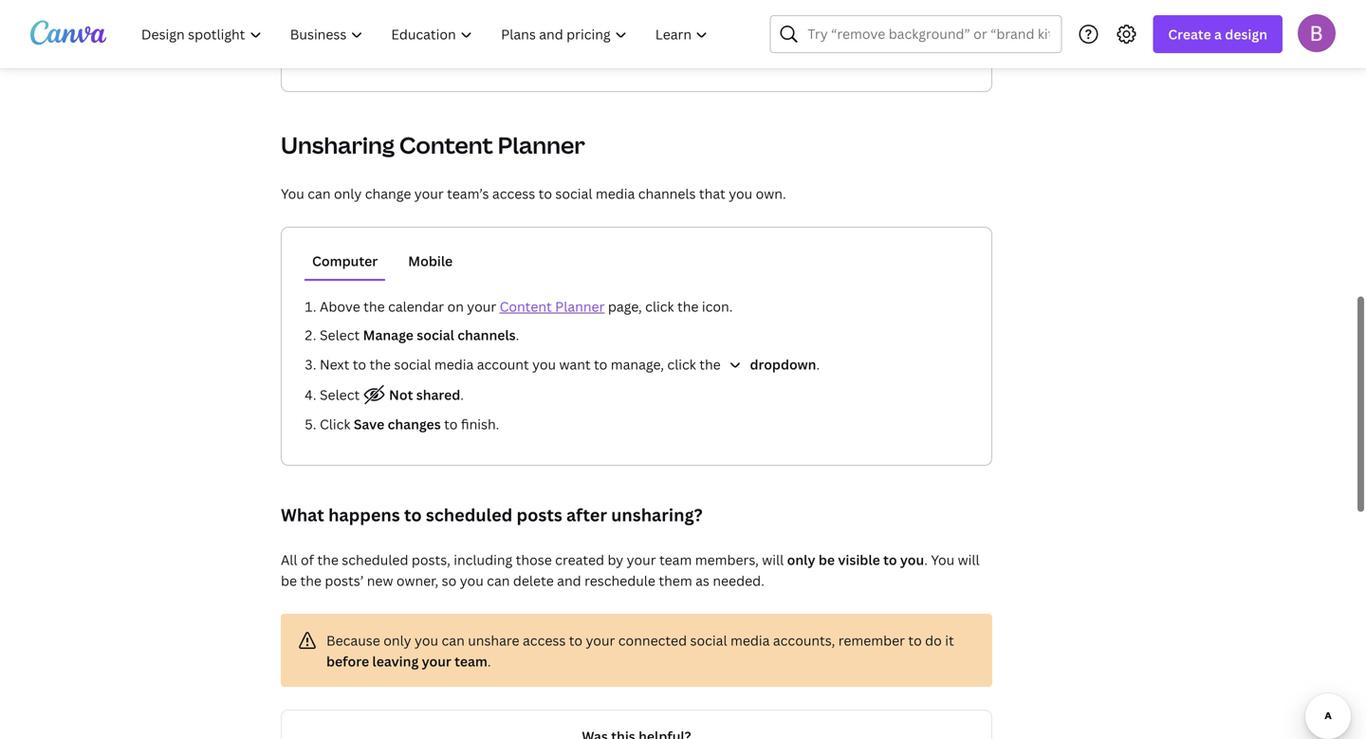 Task type: vqa. For each thing, say whether or not it's contained in the screenshot.
the middle only
yes



Task type: locate. For each thing, give the bounding box(es) containing it.
media
[[596, 185, 635, 203], [434, 355, 474, 373], [730, 631, 770, 649]]

what
[[281, 503, 324, 527]]

2 horizontal spatial media
[[730, 631, 770, 649]]

only left visible
[[787, 551, 815, 569]]

2 vertical spatial media
[[730, 631, 770, 649]]

1 vertical spatial you
[[931, 551, 955, 569]]

scheduled up new
[[342, 551, 408, 569]]

.
[[516, 326, 519, 344], [816, 355, 820, 373], [460, 386, 464, 404], [924, 551, 928, 569], [488, 652, 491, 670]]

because
[[326, 631, 380, 649]]

the inside . you will be the posts' new owner, so you can delete and reschedule them as needed.
[[300, 572, 322, 590]]

you inside . you will be the posts' new owner, so you can delete and reschedule them as needed.
[[931, 551, 955, 569]]

team up "them"
[[659, 551, 692, 569]]

1 horizontal spatial media
[[596, 185, 635, 203]]

. inside because only you can unshare access to your connected social media accounts, remember to do it before leaving your team .
[[488, 652, 491, 670]]

0 vertical spatial can
[[308, 185, 331, 203]]

1 vertical spatial select
[[320, 386, 363, 404]]

that
[[699, 185, 726, 203]]

0 horizontal spatial team
[[455, 652, 488, 670]]

you
[[729, 185, 753, 203], [532, 355, 556, 373], [900, 551, 924, 569], [460, 572, 484, 590], [415, 631, 438, 649]]

you left want
[[532, 355, 556, 373]]

want
[[559, 355, 591, 373]]

0 vertical spatial team
[[659, 551, 692, 569]]

1 vertical spatial be
[[281, 572, 297, 590]]

you right so
[[460, 572, 484, 590]]

you up leaving on the left bottom
[[415, 631, 438, 649]]

the right "of"
[[317, 551, 339, 569]]

select up the "click"
[[320, 386, 363, 404]]

access inside because only you can unshare access to your connected social media accounts, remember to do it before leaving your team .
[[523, 631, 566, 649]]

your
[[414, 185, 444, 203], [467, 297, 496, 315], [627, 551, 656, 569], [586, 631, 615, 649], [422, 652, 451, 670]]

channels
[[638, 185, 696, 203], [457, 326, 516, 344]]

computer button
[[305, 243, 385, 279]]

0 horizontal spatial will
[[762, 551, 784, 569]]

1 horizontal spatial team
[[659, 551, 692, 569]]

scheduled
[[426, 503, 513, 527], [342, 551, 408, 569]]

. inside . you will be the posts' new owner, so you can delete and reschedule them as needed.
[[924, 551, 928, 569]]

1 vertical spatial access
[[523, 631, 566, 649]]

0 vertical spatial planner
[[498, 129, 585, 160]]

change
[[365, 185, 411, 203]]

posts'
[[325, 572, 364, 590]]

you inside because only you can unshare access to your connected social media accounts, remember to do it before leaving your team .
[[415, 631, 438, 649]]

0 vertical spatial be
[[819, 551, 835, 569]]

content
[[399, 129, 493, 160], [500, 297, 552, 315]]

to right want
[[594, 355, 607, 373]]

all of the scheduled posts, including those created by your team members, will only be visible to you
[[281, 551, 924, 569]]

page,
[[608, 297, 642, 315]]

0 vertical spatial scheduled
[[426, 503, 513, 527]]

account
[[477, 355, 529, 373]]

you can only change your team's access to social media channels that you own.
[[281, 185, 786, 203]]

it
[[945, 631, 954, 649]]

content up team's
[[399, 129, 493, 160]]

2 will from the left
[[958, 551, 980, 569]]

1 horizontal spatial will
[[958, 551, 980, 569]]

1 vertical spatial scheduled
[[342, 551, 408, 569]]

only left change
[[334, 185, 362, 203]]

top level navigation element
[[129, 15, 724, 53]]

select down above
[[320, 326, 360, 344]]

save
[[354, 415, 384, 433]]

access right unshare
[[523, 631, 566, 649]]

team
[[659, 551, 692, 569], [455, 652, 488, 670]]

channels left that
[[638, 185, 696, 203]]

0 horizontal spatial can
[[308, 185, 331, 203]]

mobile button
[[401, 243, 460, 279]]

1 horizontal spatial scheduled
[[426, 503, 513, 527]]

0 horizontal spatial you
[[281, 185, 304, 203]]

the
[[364, 297, 385, 315], [677, 297, 699, 315], [370, 355, 391, 373], [699, 355, 721, 373], [317, 551, 339, 569], [300, 572, 322, 590]]

you up it
[[931, 551, 955, 569]]

be down all
[[281, 572, 297, 590]]

0 vertical spatial click
[[645, 297, 674, 315]]

to
[[539, 185, 552, 203], [353, 355, 366, 373], [594, 355, 607, 373], [444, 415, 458, 433], [404, 503, 422, 527], [883, 551, 897, 569], [569, 631, 583, 649], [908, 631, 922, 649]]

1 horizontal spatial channels
[[638, 185, 696, 203]]

1 horizontal spatial can
[[442, 631, 465, 649]]

social
[[555, 185, 592, 203], [417, 326, 454, 344], [394, 355, 431, 373], [690, 631, 727, 649]]

content planner link
[[500, 297, 605, 315]]

what happens to scheduled posts after unsharing?
[[281, 503, 703, 527]]

can left unshare
[[442, 631, 465, 649]]

0 vertical spatial select
[[320, 326, 360, 344]]

click
[[645, 297, 674, 315], [667, 355, 696, 373]]

content up next to the social media account you want to manage, click the
[[500, 297, 552, 315]]

1 vertical spatial channels
[[457, 326, 516, 344]]

0 vertical spatial media
[[596, 185, 635, 203]]

channels up account
[[457, 326, 516, 344]]

0 horizontal spatial be
[[281, 572, 297, 590]]

1 vertical spatial team
[[455, 652, 488, 670]]

1 horizontal spatial be
[[819, 551, 835, 569]]

delete
[[513, 572, 554, 590]]

access
[[492, 185, 535, 203], [523, 631, 566, 649]]

2 horizontal spatial only
[[787, 551, 815, 569]]

not shared
[[386, 386, 460, 404]]

only up leaving on the left bottom
[[383, 631, 411, 649]]

your right on
[[467, 297, 496, 315]]

the down icon.
[[699, 355, 721, 373]]

planner left "page,"
[[555, 297, 605, 315]]

select
[[320, 326, 360, 344], [320, 386, 363, 404]]

2 horizontal spatial can
[[487, 572, 510, 590]]

select for select manage social channels .
[[320, 326, 360, 344]]

team down unshare
[[455, 652, 488, 670]]

0 horizontal spatial content
[[399, 129, 493, 160]]

planner up you can only change your team's access to social media channels that you own.
[[498, 129, 585, 160]]

your left connected
[[586, 631, 615, 649]]

to right visible
[[883, 551, 897, 569]]

dropdown
[[747, 355, 816, 373]]

those
[[516, 551, 552, 569]]

changes
[[388, 415, 441, 433]]

posts,
[[412, 551, 450, 569]]

accounts,
[[773, 631, 835, 649]]

to up posts,
[[404, 503, 422, 527]]

1 select from the top
[[320, 326, 360, 344]]

1 horizontal spatial only
[[383, 631, 411, 649]]

access right team's
[[492, 185, 535, 203]]

by
[[608, 551, 624, 569]]

click
[[320, 415, 350, 433]]

including
[[454, 551, 513, 569]]

manage,
[[611, 355, 664, 373]]

2 vertical spatial can
[[442, 631, 465, 649]]

of
[[301, 551, 314, 569]]

the left icon.
[[677, 297, 699, 315]]

scheduled for posts,
[[342, 551, 408, 569]]

1 vertical spatial content
[[500, 297, 552, 315]]

be inside . you will be the posts' new owner, so you can delete and reschedule them as needed.
[[281, 572, 297, 590]]

click right manage,
[[667, 355, 696, 373]]

2 vertical spatial only
[[383, 631, 411, 649]]

next to the social media account you want to manage, click the
[[320, 355, 724, 373]]

be left visible
[[819, 551, 835, 569]]

can inside . you will be the posts' new owner, so you can delete and reschedule them as needed.
[[487, 572, 510, 590]]

you
[[281, 185, 304, 203], [931, 551, 955, 569]]

only inside because only you can unshare access to your connected social media accounts, remember to do it before leaving your team .
[[383, 631, 411, 649]]

0 vertical spatial channels
[[638, 185, 696, 203]]

will
[[762, 551, 784, 569], [958, 551, 980, 569]]

0 horizontal spatial media
[[434, 355, 474, 373]]

can
[[308, 185, 331, 203], [487, 572, 510, 590], [442, 631, 465, 649]]

unshare
[[468, 631, 519, 649]]

scheduled up including
[[426, 503, 513, 527]]

1 vertical spatial can
[[487, 572, 510, 590]]

0 vertical spatial content
[[399, 129, 493, 160]]

2 select from the top
[[320, 386, 363, 404]]

be
[[819, 551, 835, 569], [281, 572, 297, 590]]

you inside . you will be the posts' new owner, so you can delete and reschedule them as needed.
[[460, 572, 484, 590]]

can down unsharing
[[308, 185, 331, 203]]

before
[[326, 652, 369, 670]]

click right "page,"
[[645, 297, 674, 315]]

manage
[[363, 326, 414, 344]]

select manage social channels .
[[320, 326, 519, 344]]

you down unsharing
[[281, 185, 304, 203]]

members,
[[695, 551, 759, 569]]

1 vertical spatial media
[[434, 355, 474, 373]]

1 horizontal spatial you
[[931, 551, 955, 569]]

. you will be the posts' new owner, so you can delete and reschedule them as needed.
[[281, 551, 980, 590]]

0 horizontal spatial only
[[334, 185, 362, 203]]

the down "of"
[[300, 572, 322, 590]]

1 will from the left
[[762, 551, 784, 569]]

only
[[334, 185, 362, 203], [787, 551, 815, 569], [383, 631, 411, 649]]

planner
[[498, 129, 585, 160], [555, 297, 605, 315]]

calendar
[[388, 297, 444, 315]]

design
[[1225, 25, 1267, 43]]

to left 'do'
[[908, 631, 922, 649]]

can down including
[[487, 572, 510, 590]]

0 horizontal spatial scheduled
[[342, 551, 408, 569]]



Task type: describe. For each thing, give the bounding box(es) containing it.
team's
[[447, 185, 489, 203]]

needed.
[[713, 572, 764, 590]]

visible
[[838, 551, 880, 569]]

so
[[442, 572, 457, 590]]

bob builder image
[[1298, 14, 1336, 52]]

your right leaving on the left bottom
[[422, 652, 451, 670]]

above the calendar on your content planner page, click the icon.
[[320, 297, 733, 315]]

create a design button
[[1153, 15, 1283, 53]]

0 vertical spatial you
[[281, 185, 304, 203]]

click save changes to finish.
[[320, 415, 499, 433]]

them
[[659, 572, 692, 590]]

do
[[925, 631, 942, 649]]

0 vertical spatial only
[[334, 185, 362, 203]]

team inside because only you can unshare access to your connected social media accounts, remember to do it before leaving your team .
[[455, 652, 488, 670]]

a
[[1214, 25, 1222, 43]]

unsharing content planner
[[281, 129, 585, 160]]

you right that
[[729, 185, 753, 203]]

because only you can unshare access to your connected social media accounts, remember to do it before leaving your team .
[[326, 631, 954, 670]]

0 vertical spatial access
[[492, 185, 535, 203]]

1 horizontal spatial content
[[500, 297, 552, 315]]

created
[[555, 551, 604, 569]]

your right by
[[627, 551, 656, 569]]

owner,
[[396, 572, 439, 590]]

computer
[[312, 252, 378, 270]]

the down manage
[[370, 355, 391, 373]]

happens
[[328, 503, 400, 527]]

media inside because only you can unshare access to your connected social media accounts, remember to do it before leaving your team .
[[730, 631, 770, 649]]

will inside . you will be the posts' new owner, so you can delete and reschedule them as needed.
[[958, 551, 980, 569]]

to down the "and"
[[569, 631, 583, 649]]

own.
[[756, 185, 786, 203]]

above
[[320, 297, 360, 315]]

mobile
[[408, 252, 453, 270]]

after
[[566, 503, 607, 527]]

scheduled for posts
[[426, 503, 513, 527]]

next
[[320, 355, 349, 373]]

shared
[[416, 386, 460, 404]]

you right visible
[[900, 551, 924, 569]]

1 vertical spatial click
[[667, 355, 696, 373]]

unsharing
[[281, 129, 395, 160]]

to right next
[[353, 355, 366, 373]]

create a design
[[1168, 25, 1267, 43]]

new
[[367, 572, 393, 590]]

reschedule
[[584, 572, 655, 590]]

not
[[389, 386, 413, 404]]

leaving
[[372, 652, 419, 670]]

create
[[1168, 25, 1211, 43]]

can inside because only you can unshare access to your connected social media accounts, remember to do it before leaving your team .
[[442, 631, 465, 649]]

unsharing?
[[611, 503, 703, 527]]

icon.
[[702, 297, 733, 315]]

0 horizontal spatial channels
[[457, 326, 516, 344]]

select for select
[[320, 386, 363, 404]]

social inside because only you can unshare access to your connected social media accounts, remember to do it before leaving your team .
[[690, 631, 727, 649]]

the up manage
[[364, 297, 385, 315]]

1 vertical spatial only
[[787, 551, 815, 569]]

to right team's
[[539, 185, 552, 203]]

Try "remove background" or "brand kit" search field
[[808, 16, 1050, 52]]

as
[[696, 572, 710, 590]]

your left team's
[[414, 185, 444, 203]]

all
[[281, 551, 297, 569]]

remember
[[838, 631, 905, 649]]

posts
[[517, 503, 562, 527]]

to left finish. at the bottom left of the page
[[444, 415, 458, 433]]

1 vertical spatial planner
[[555, 297, 605, 315]]

finish.
[[461, 415, 499, 433]]

and
[[557, 572, 581, 590]]

on
[[447, 297, 464, 315]]

connected
[[618, 631, 687, 649]]



